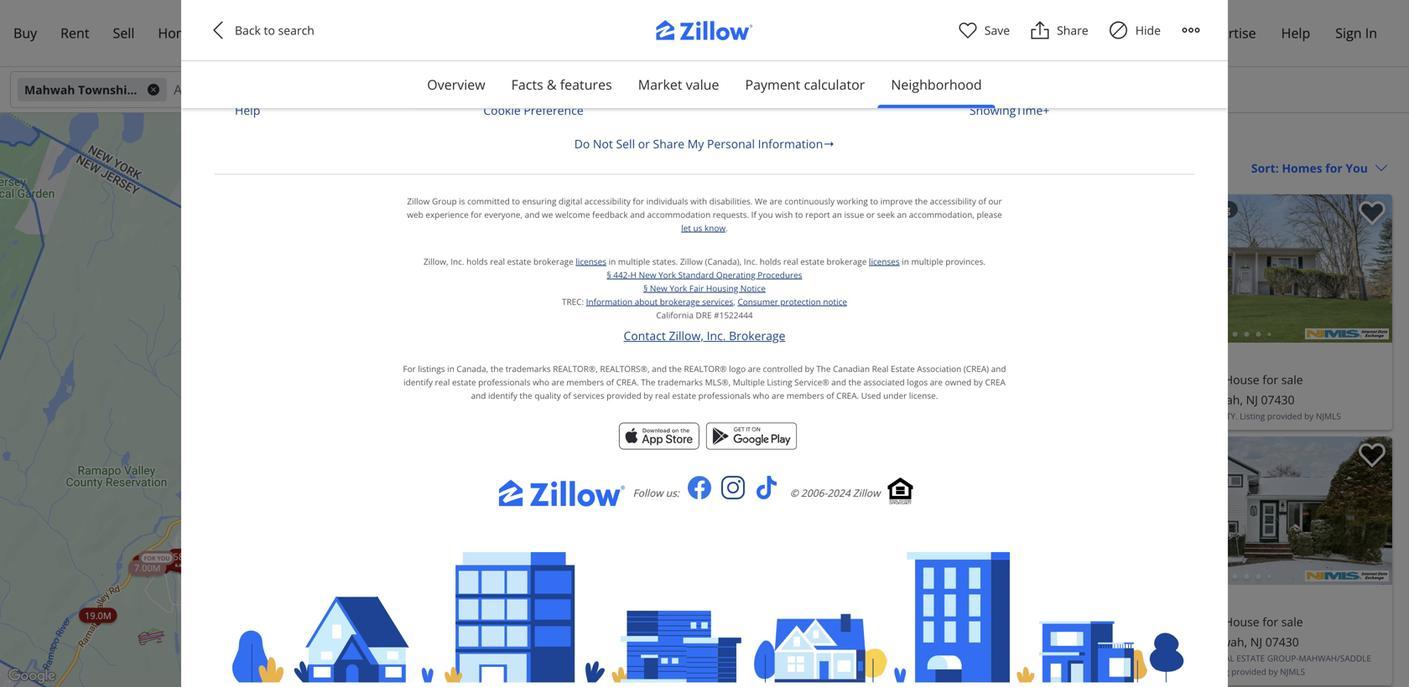 Task type: locate. For each thing, give the bounding box(es) containing it.
owned
[[945, 377, 972, 388]]

app store logo image
[[619, 423, 700, 450]]

0 horizontal spatial §
[[607, 270, 611, 281]]

brokerage up california
[[660, 296, 700, 308]]

the left quality
[[520, 390, 533, 402]]

0 horizontal spatial terms
[[484, 45, 518, 61]]

1 horizontal spatial share
[[1057, 22, 1089, 38]]

1 horizontal spatial terms
[[647, 678, 670, 688]]

property images, use arrow keys to navigate, image 1 of 50 group
[[797, 195, 1092, 343]]

york
[[659, 270, 676, 281], [670, 283, 687, 294]]

by down 21 bayberry dr, mahwah, nj 07430 link
[[1305, 411, 1314, 422]]

0 vertical spatial who
[[533, 377, 550, 388]]

for for 690k
[[536, 469, 547, 477]]

experience
[[426, 209, 469, 221]]

the up service®
[[817, 364, 831, 375]]

2 5 from the left
[[846, 372, 853, 388]]

0 horizontal spatial zillow,
[[424, 256, 449, 268]]

estate inside main content
[[1015, 129, 1066, 152]]

york down states.
[[659, 270, 676, 281]]

mahwah for mahwah township nj
[[24, 82, 75, 98]]

- house for sale up 9 aspen ct, mahwah, nj 07430 link in the right bottom of the page
[[917, 372, 1002, 388]]

0 horizontal spatial 10
[[804, 635, 817, 651]]

1 an from the left
[[832, 209, 842, 221]]

ct, up office at the bottom of page
[[1180, 635, 1195, 651]]

you inside 'for you 7.00m'
[[157, 555, 170, 563]]

listing down prominent
[[804, 667, 829, 678]]

0 horizontal spatial link
[[285, 578, 325, 600]]

1 horizontal spatial njmls
[[1280, 667, 1306, 678]]

please
[[977, 209, 1002, 221]]

hotpads link
[[970, 43, 1175, 63]]

0 horizontal spatial real
[[872, 364, 889, 375]]

2024
[[828, 487, 851, 500]]

terms left "use"
[[647, 678, 670, 688]]

zillow group is committed to ensuring digital accessibility for individuals with disabilities. we are continuously working to improve the accessibility of our web experience for everyone, and we welcome feedback and accommodation requests. if you wish to report an issue or seek an accommodation, please let us know .
[[407, 196, 1002, 234]]

0 vertical spatial trademarks
[[506, 364, 551, 375]]

for up "22 alexandra ct, mahwah, nj 07430" link
[[1263, 615, 1279, 631]]

mahwah up results
[[797, 129, 867, 152]]

licenses up trec: in the left top of the page
[[576, 256, 607, 268]]

mahwah, up "realty"
[[1193, 392, 1243, 408]]

0 horizontal spatial share
[[653, 136, 685, 152]]

- house for sale up 21 bayberry dr, mahwah, nj 07430 link
[[1218, 372, 1303, 388]]

or
[[638, 136, 650, 152], [867, 209, 875, 221]]

bds right 6
[[814, 615, 834, 631]]

and down ensuring
[[525, 209, 540, 221]]

sqft up 10 farmstead rd, mahwah, nj 07430
[[899, 615, 920, 631]]

mahwah, for prominent properties sotheby's international realty-alpine
[[902, 635, 952, 651]]

center
[[720, 135, 758, 151]]

licenses link down the seek
[[869, 256, 900, 268]]

google image
[[4, 666, 60, 688]]

help inside main navigation
[[1282, 24, 1311, 42]]

1 horizontal spatial information
[[758, 136, 823, 152]]

multiple up the h
[[618, 256, 650, 268]]

chevron right image for the property images, use arrow keys to navigate, image 1 of 22 group
[[1364, 259, 1384, 279]]

0 vertical spatial help
[[1282, 24, 1311, 42]]

1 horizontal spatial mahwah
[[797, 129, 867, 152]]

0 horizontal spatial brokerage
[[534, 256, 574, 268]]

keyboard
[[462, 678, 498, 688]]

2 horizontal spatial njmls
[[1316, 411, 1341, 422]]

are right the we
[[770, 196, 783, 207]]

1 save this home button from the top
[[1346, 195, 1393, 242]]

- house for sale for 5 bds
[[917, 372, 1002, 388]]

bds for 5 bds
[[814, 372, 834, 388]]

0 horizontal spatial ct,
[[851, 392, 865, 408]]

nj inside 21 bayberry dr, mahwah, nj 07430 keller williams valley realty . listing provided by njmls
[[1246, 392, 1258, 408]]

mahwah,
[[868, 392, 918, 408], [1193, 392, 1243, 408], [902, 635, 952, 651], [1198, 635, 1248, 651]]

1 horizontal spatial sell
[[616, 136, 635, 152]]

an left issue
[[832, 209, 842, 221]]

value
[[686, 76, 719, 94]]

1 horizontal spatial international
[[1149, 654, 1213, 665]]

0 vertical spatial estate
[[1015, 129, 1066, 152]]

terms of use
[[647, 678, 696, 688]]

0 vertical spatial identify
[[404, 377, 433, 388]]

or inside zillow group is committed to ensuring digital accessibility for individuals with disabilities. we are continuously working to improve the accessibility of our web experience for everyone, and we welcome feedback and accommodation requests. if you wish to report an issue or seek an accommodation, please let us know .
[[867, 209, 875, 221]]

information inside zillow, inc. holds real estate brokerage licenses in multiple states. zillow (canada), inc. holds real estate brokerage licenses in multiple provinces. § 442-h new york standard operating procedures § new york fair housing notice trec: information about brokerage services , consumer protection notice california dre #1522444 contact zillow, inc. brokerage
[[586, 296, 633, 308]]

hide
[[1136, 22, 1161, 38]]

mobile apps link
[[732, 43, 930, 63]]

0 vertical spatial information
[[758, 136, 823, 152]]

0 horizontal spatial for
[[403, 364, 416, 375]]

1 vertical spatial trademarks
[[658, 377, 703, 388]]

chevron down image
[[443, 83, 456, 96], [600, 83, 614, 96], [832, 83, 846, 96], [1375, 162, 1389, 175]]

2 licenses link from the left
[[869, 256, 900, 268]]

procedures
[[758, 270, 802, 281]]

0 vertical spatial for
[[1148, 129, 1174, 152]]

0 horizontal spatial 5
[[804, 372, 810, 388]]

terms of use
[[484, 45, 554, 61]]

1 5 from the left
[[804, 372, 810, 388]]

10 farmstead rd, mahwah, nj 07430
[[804, 635, 1004, 651]]

accommodation,
[[909, 209, 975, 221]]

you inside for you 690k
[[549, 469, 562, 477]]

remove boundary
[[544, 135, 652, 151]]

chevron down image
[[697, 653, 709, 664]]

inc. down the dre
[[707, 328, 726, 344]]

1 vertical spatial members
[[787, 390, 824, 402]]

listing inside 21 bayberry dr, mahwah, nj 07430 keller williams valley realty . listing provided by njmls
[[1240, 411, 1265, 422]]

re-
[[701, 135, 720, 151]]

bds right 3
[[1115, 615, 1135, 631]]

2 chevron right image from the top
[[1364, 501, 1384, 521]]

1 horizontal spatial licenses link
[[869, 256, 900, 268]]

services down realtor®,
[[573, 390, 605, 402]]

hide image
[[1109, 20, 1129, 40]]

& inside button
[[547, 76, 557, 94]]

1 vertical spatial save this home image
[[1359, 444, 1386, 468]]

1 vertical spatial save this home button
[[1346, 437, 1393, 484]]

of inside zillow group is committed to ensuring digital accessibility for individuals with disabilities. we are continuously working to improve the accessibility of our web experience for everyone, and we welcome feedback and accommodation requests. if you wish to report an issue or seek an accommodation, please let us know .
[[979, 196, 987, 207]]

save this home image
[[1359, 201, 1386, 226], [1359, 444, 1386, 468]]

1 horizontal spatial accessibility
[[930, 196, 976, 207]]

0 vertical spatial &
[[547, 76, 557, 94]]

rent link
[[49, 14, 101, 53]]

listing down controlled
[[767, 377, 792, 388]]

holds
[[467, 256, 488, 268], [760, 256, 781, 268]]

1 horizontal spatial zillow
[[680, 256, 703, 268]]

. down 21 bayberry dr, mahwah, nj 07430 link
[[1236, 411, 1238, 422]]

fair
[[690, 283, 704, 294]]

house for 3 bds
[[1225, 615, 1260, 631]]

boundary
[[594, 135, 652, 151]]

0 vertical spatial services
[[702, 296, 734, 308]]

facts & features
[[512, 76, 612, 94]]

information up "30"
[[758, 136, 823, 152]]

mahwah township nj real estate & homes for sale
[[797, 129, 1212, 152]]

2 accessibility from the left
[[930, 196, 976, 207]]

trec:
[[562, 296, 584, 308]]

let
[[681, 223, 691, 234]]

chevron right image inside property images, use arrow keys to navigate, image 1 of 39 group
[[1364, 501, 1384, 521]]

1 vertical spatial terms
[[647, 678, 670, 688]]

township for mahwah township nj
[[78, 82, 135, 98]]

#1522444
[[714, 310, 753, 321]]

privacy portal
[[484, 74, 558, 90]]

you for 690k
[[549, 469, 562, 477]]

crea. down 5 ba
[[837, 390, 859, 402]]

help left the sign
[[1282, 24, 1311, 42]]

nj down sell link
[[138, 82, 151, 98]]

1 vertical spatial services
[[573, 390, 605, 402]]

0 horizontal spatial estate
[[891, 364, 915, 375]]

2 save this home button from the top
[[1346, 437, 1393, 484]]

0 horizontal spatial holds
[[467, 256, 488, 268]]

chevron right image for property images, use arrow keys to navigate, image 1 of 39 group
[[1364, 501, 1384, 521]]

search
[[278, 22, 315, 38]]

bds for 6 bds
[[814, 615, 834, 631]]

zillow
[[407, 196, 430, 207], [680, 256, 703, 268], [853, 487, 880, 500]]

for left listings
[[403, 364, 416, 375]]

house up 9 aspen ct, mahwah, nj 07430 link in the right bottom of the page
[[924, 372, 959, 388]]

tiktok image
[[753, 475, 780, 502]]

we
[[755, 196, 768, 207]]

0 vertical spatial township
[[78, 82, 135, 98]]

zillow, down experience
[[424, 256, 449, 268]]

listing provided by njmls image for 22 alexandra ct, mahwah, nj 07430
[[1305, 571, 1389, 582]]

0 vertical spatial zillow,
[[424, 256, 449, 268]]

sale up 21 bayberry dr, mahwah, nj 07430 link
[[1282, 372, 1303, 388]]

help link left the sign
[[1270, 14, 1322, 53]]

1 save this home image from the top
[[1359, 201, 1386, 226]]

1 horizontal spatial zillow logo image
[[638, 20, 772, 50]]

remove boundary button
[[529, 127, 685, 160]]

0 vertical spatial save this home image
[[1359, 201, 1386, 226]]

google play logo image
[[706, 423, 797, 450]]

terms for terms of use
[[484, 45, 518, 61]]

chevron down image inside main content
[[1375, 162, 1389, 175]]

of down realtors®, at the bottom of the page
[[606, 377, 614, 388]]

skip link list tab list
[[414, 61, 996, 109]]

0 horizontal spatial the
[[641, 377, 656, 388]]

0 vertical spatial 10
[[846, 615, 860, 631]]

township down neighborhood button
[[871, 129, 949, 152]]

0 horizontal spatial trademarks
[[506, 364, 551, 375]]

njmls for 22 alexandra ct, mahwah, nj 07430
[[1280, 667, 1306, 678]]

us
[[693, 223, 703, 234]]

0 horizontal spatial accessibility
[[585, 196, 631, 207]]

21
[[1105, 392, 1118, 408]]

1 vertical spatial or
[[867, 209, 875, 221]]

home image
[[20, 88, 57, 125]]

zillow up web
[[407, 196, 430, 207]]

for left sale
[[1148, 129, 1174, 152]]

who down multiple
[[753, 390, 770, 402]]

in down accommodation,
[[902, 256, 909, 268]]

prominent
[[804, 654, 852, 665]]

1 holds from the left
[[467, 256, 488, 268]]

instagram image
[[720, 475, 747, 502]]

new right the h
[[639, 270, 657, 281]]

. listing provided by njmls down estate at the right of the page
[[1200, 667, 1306, 678]]

you inside for you 1.68m
[[544, 471, 557, 479]]

york left fair
[[670, 283, 687, 294]]

ba
[[856, 372, 870, 388], [863, 615, 876, 631], [1157, 615, 1171, 631]]

multiple left provinces.
[[912, 256, 944, 268]]

. listing provided by njmls for ct,
[[1200, 667, 1306, 678]]

0 vertical spatial save this home button
[[1346, 195, 1393, 242]]

0 vertical spatial mahwah
[[24, 82, 75, 98]]

license.
[[909, 390, 938, 402]]

are inside zillow group is committed to ensuring digital accessibility for individuals with disabilities. we are continuously working to improve the accessibility of our web experience for everyone, and we welcome feedback and accommodation requests. if you wish to report an issue or seek an accommodation, please let us know .
[[770, 196, 783, 207]]

1 vertical spatial information
[[586, 296, 633, 308]]

main content
[[780, 113, 1410, 688]]

. listing provided by njmls
[[804, 654, 1078, 678], [1200, 667, 1306, 678]]

real
[[490, 256, 505, 268], [784, 256, 798, 268], [435, 377, 450, 388], [655, 390, 670, 402]]

provided down 21 bayberry dr, mahwah, nj 07430 link
[[1268, 411, 1303, 422]]

©2024
[[583, 678, 608, 688]]

0 vertical spatial chevron right image
[[1364, 259, 1384, 279]]

ct, for christie's international real estate group-mahwah/saddle river regional office
[[1180, 635, 1195, 651]]

tour
[[191, 552, 207, 560]]

sell
[[113, 24, 135, 42], [616, 136, 635, 152]]

trademarks up quality
[[506, 364, 551, 375]]

for left crea
[[962, 372, 978, 388]]

mahwah inside main content
[[797, 129, 867, 152]]

1 horizontal spatial for
[[1148, 129, 1174, 152]]

njmls for 10 farmstead rd, mahwah, nj 07430
[[880, 667, 905, 678]]

mahwah, up real
[[1198, 635, 1248, 651]]

real
[[1215, 654, 1235, 665]]

more image
[[1181, 20, 1201, 40]]

licenses link
[[576, 256, 607, 268], [869, 256, 900, 268]]

overview
[[427, 76, 485, 94]]

in right listings
[[447, 364, 455, 375]]

by
[[805, 364, 814, 375], [974, 377, 983, 388], [644, 390, 653, 402], [1305, 411, 1314, 422], [868, 667, 878, 678], [1269, 667, 1278, 678]]

and right realtors®, at the bottom of the page
[[652, 364, 667, 375]]

equal housing opportunity image
[[887, 478, 914, 505]]

township left remove tag icon
[[78, 82, 135, 98]]

0 horizontal spatial multiple
[[618, 256, 650, 268]]

sell link
[[101, 14, 146, 53]]

nj for 21 bayberry dr, mahwah, nj 07430 keller williams valley realty . listing provided by njmls
[[1246, 392, 1258, 408]]

1 horizontal spatial licenses
[[869, 256, 900, 268]]

township
[[78, 82, 135, 98], [871, 129, 949, 152]]

to up the seek
[[870, 196, 878, 207]]

nj right dr,
[[1246, 392, 1258, 408]]

estate up logos
[[891, 364, 915, 375]]

inc.
[[451, 256, 464, 268], [744, 256, 758, 268], [707, 328, 726, 344]]

inc. up operating
[[744, 256, 758, 268]]

licenses down the seek
[[869, 256, 900, 268]]

main content containing mahwah township nj real estate & homes for sale
[[780, 113, 1410, 688]]

do not sell or share my personal information →
[[574, 136, 835, 152]]

bar
[[810, 203, 828, 216]]

0 horizontal spatial mahwah
[[24, 82, 75, 98]]

22 alexandra ct, mahwah, nj 07430
[[1105, 635, 1299, 651]]

1 vertical spatial sell
[[616, 136, 635, 152]]

1 vertical spatial sqft
[[899, 615, 920, 631]]

real down 'showingtime+'
[[976, 129, 1011, 152]]

0 vertical spatial professionals
[[478, 377, 531, 388]]

zillow logo image
[[638, 20, 772, 50], [499, 480, 626, 507]]

terms up privacy
[[484, 45, 518, 61]]

1 vertical spatial zillow
[[680, 256, 703, 268]]

1 vertical spatial who
[[753, 390, 770, 402]]

by down realtors®, at the bottom of the page
[[644, 390, 653, 402]]

0 horizontal spatial zillow
[[407, 196, 430, 207]]

0 vertical spatial real
[[976, 129, 1011, 152]]

homes
[[1087, 129, 1143, 152]]

2 licenses from the left
[[869, 256, 900, 268]]

of left "use"
[[672, 678, 680, 688]]

1 chevron right image from the top
[[1364, 259, 1384, 279]]

1 vertical spatial mahwah
[[797, 129, 867, 152]]

1 vertical spatial link
[[285, 578, 325, 600]]

new up information about brokerage services link
[[650, 283, 668, 294]]

chevron left image
[[208, 20, 228, 40]]

sqft up under in the right bottom of the page
[[893, 372, 914, 388]]

for listings in canada, the trademarks realtor®, realtors®, and the realtor® logo are controlled by the canadian real estate association (crea) and identify real estate professionals who are members of crea. the trademarks mls®, multiple listing service® and the associated logos are owned by crea and identify the quality of services provided by real estate professionals who are members of crea. used under license.
[[403, 364, 1006, 402]]

house for 6 bds
[[930, 615, 965, 631]]

0 horizontal spatial identify
[[404, 377, 433, 388]]

for you
[[383, 387, 410, 395]]

1 horizontal spatial real
[[976, 129, 1011, 152]]

1 horizontal spatial professionals
[[699, 390, 751, 402]]

information about brokerage services link
[[586, 296, 734, 308]]

mahwah, inside 21 bayberry dr, mahwah, nj 07430 keller williams valley realty . listing provided by njmls
[[1193, 392, 1243, 408]]

are up quality
[[552, 377, 565, 388]]

listing down 21 bayberry dr, mahwah, nj 07430 link
[[1240, 411, 1265, 422]]

for inside for you 1.68m
[[531, 471, 543, 479]]

or left close image
[[638, 136, 650, 152]]

the right canada,
[[491, 364, 504, 375]]

0 horizontal spatial &
[[547, 76, 557, 94]]

zillow inside zillow, inc. holds real estate brokerage licenses in multiple states. zillow (canada), inc. holds real estate brokerage licenses in multiple provinces. § 442-h new york standard operating procedures § new york fair housing notice trec: information about brokerage services , consumer protection notice california dre #1522444 contact zillow, inc. brokerage
[[680, 256, 703, 268]]

mahwah township nj
[[24, 82, 151, 98]]

manage rentals
[[1075, 24, 1174, 42]]

professionals down mls®, on the right bottom of page
[[699, 390, 751, 402]]

0 vertical spatial zillow
[[407, 196, 430, 207]]

0 horizontal spatial information
[[586, 296, 633, 308]]

save this home image for 22 alexandra ct, mahwah, nj 07430
[[1359, 444, 1386, 468]]

0 vertical spatial or
[[638, 136, 650, 152]]

by inside 21 bayberry dr, mahwah, nj 07430 keller williams valley realty . listing provided by njmls
[[1305, 411, 1314, 422]]

nj down logos
[[921, 392, 933, 408]]

out east
[[970, 74, 1016, 90]]

ba up the farmstead
[[863, 615, 876, 631]]

mahwah inside filters element
[[24, 82, 75, 98]]

0 vertical spatial ct,
[[851, 392, 865, 408]]

& inside main content
[[1070, 129, 1082, 152]]

1 horizontal spatial holds
[[760, 256, 781, 268]]

you for 7.00m
[[157, 555, 170, 563]]

continuously
[[785, 196, 835, 207]]

- house for sale up "22 alexandra ct, mahwah, nj 07430" link
[[1218, 615, 1303, 631]]

crea.
[[616, 377, 639, 388], [837, 390, 859, 402]]

accessibility up feedback
[[585, 196, 631, 207]]

9 aspen ct, mahwah, nj 07430 image
[[797, 195, 1092, 343]]

0 vertical spatial share
[[1057, 22, 1089, 38]]

sale for 5 bds
[[981, 372, 1002, 388]]

identify down canada,
[[488, 390, 518, 402]]

for for 7.00m
[[144, 555, 156, 563]]

2 international from the left
[[1149, 654, 1213, 665]]

listing provided by njmls image
[[1305, 329, 1389, 340], [1004, 571, 1088, 582], [1305, 571, 1389, 582]]

sale for 6 bds
[[987, 615, 1009, 631]]

0 horizontal spatial an
[[832, 209, 842, 221]]

inc. down experience
[[451, 256, 464, 268]]

. listing provided by njmls down the 10 farmstead rd, mahwah, nj 07430 link
[[804, 654, 1078, 678]]

585k link
[[167, 549, 201, 565]]

share left my
[[653, 136, 685, 152]]

1 accessibility from the left
[[585, 196, 631, 207]]

for for 1.68m
[[531, 471, 543, 479]]

1 horizontal spatial members
[[787, 390, 824, 402]]

and up crea
[[991, 364, 1006, 375]]

for inside for listings in canada, the trademarks realtor®, realtors®, and the realtor® logo are controlled by the canadian real estate association (crea) and identify real estate professionals who are members of crea. the trademarks mls®, multiple listing service® and the associated logos are owned by crea and identify the quality of services provided by real estate professionals who are members of crea. used under license.
[[403, 364, 416, 375]]

under
[[884, 390, 907, 402]]

real up associated
[[872, 364, 889, 375]]

holds up procedures
[[760, 256, 781, 268]]

link
[[434, 450, 479, 473], [285, 578, 325, 600]]

map data ©2024 google
[[545, 678, 637, 688]]

listing inside for listings in canada, the trademarks realtor®, realtors®, and the realtor® logo are controlled by the canadian real estate association (crea) and identify real estate professionals who are members of crea. the trademarks mls®, multiple listing service® and the associated logos are owned by crea and identify the quality of services provided by real estate professionals who are members of crea. used under license.
[[767, 377, 792, 388]]

an down improve
[[897, 209, 907, 221]]

terms for terms of use
[[647, 678, 670, 688]]

real
[[976, 129, 1011, 152], [872, 364, 889, 375]]

07430
[[937, 392, 970, 408], [1261, 392, 1295, 408], [970, 635, 1004, 651], [1266, 635, 1299, 651]]

1 vertical spatial identify
[[488, 390, 518, 402]]

of left the our
[[979, 196, 987, 207]]

international up office at the bottom of page
[[1149, 654, 1213, 665]]

§ new york fair housing notice link
[[644, 283, 766, 294]]

chevron right image inside the property images, use arrow keys to navigate, image 1 of 22 group
[[1364, 259, 1384, 279]]

are down controlled
[[772, 390, 785, 402]]

07430 inside 21 bayberry dr, mahwah, nj 07430 keller williams valley realty . listing provided by njmls
[[1261, 392, 1295, 408]]

sell right "rent"
[[113, 24, 135, 42]]

bds
[[814, 372, 834, 388], [814, 615, 834, 631], [1115, 615, 1135, 631]]

for inside 'for you 7.00m'
[[144, 555, 156, 563]]

township inside filters element
[[78, 82, 135, 98]]

zillow inside zillow group is committed to ensuring digital accessibility for individuals with disabilities. we are continuously working to improve the accessibility of our web experience for everyone, and we welcome feedback and accommodation requests. if you wish to report an issue or seek an accommodation, please let us know .
[[407, 196, 430, 207]]

real down listings
[[435, 377, 450, 388]]

0 horizontal spatial zillow logo image
[[499, 480, 626, 507]]

1 vertical spatial chevron right image
[[1364, 501, 1384, 521]]

google
[[610, 678, 637, 688]]

trademarks down realtor®
[[658, 377, 703, 388]]

members down service®
[[787, 390, 824, 402]]

the inside zillow group is committed to ensuring digital accessibility for individuals with disabilities. we are continuously working to improve the accessibility of our web experience for everyone, and we welcome feedback and accommodation requests. if you wish to report an issue or seek an accommodation, please let us know .
[[915, 196, 928, 207]]

listing down real
[[1204, 667, 1230, 678]]

1 vertical spatial new
[[650, 283, 668, 294]]

help down the research
[[235, 102, 260, 118]]

chevron right image
[[227, 168, 247, 188]]

dr,
[[1174, 392, 1190, 408]]

estate inside for listings in canada, the trademarks realtor®, realtors®, and the realtor® logo are controlled by the canadian real estate association (crea) and identify real estate professionals who are members of crea. the trademarks mls®, multiple listing service® and the associated logos are owned by crea and identify the quality of services provided by real estate professionals who are members of crea. used under license.
[[891, 364, 915, 375]]

3 bds
[[1105, 615, 1135, 631]]

0 vertical spatial new
[[639, 270, 657, 281]]

1 horizontal spatial crea.
[[837, 390, 859, 402]]

1 horizontal spatial . listing provided by njmls
[[1200, 667, 1306, 678]]

07430 for $1,679,000
[[937, 392, 970, 408]]

in
[[609, 256, 616, 268], [902, 256, 909, 268], [447, 364, 455, 375]]

1 horizontal spatial services
[[702, 296, 734, 308]]

requests.
[[713, 209, 749, 221]]

chevron right image
[[1364, 259, 1384, 279], [1364, 501, 1384, 521]]

1 vertical spatial township
[[871, 129, 949, 152]]

market value button
[[625, 61, 733, 108]]

to inside main content
[[1172, 203, 1182, 216]]

for inside for you 690k
[[536, 469, 547, 477]]

1 horizontal spatial help link
[[1270, 14, 1322, 53]]

for down committed
[[471, 209, 482, 221]]

home
[[158, 24, 196, 42]]

585k
[[173, 551, 195, 563]]

2 save this home image from the top
[[1359, 444, 1386, 468]]

listing inside . listing provided by njmls
[[804, 667, 829, 678]]



Task type: vqa. For each thing, say whether or not it's contained in the screenshot.
REALTOR®, at the bottom
yes



Task type: describe. For each thing, give the bounding box(es) containing it.
consumer protection notice link
[[738, 296, 847, 308]]

of left use
[[521, 45, 532, 61]]

0 horizontal spatial help
[[235, 102, 260, 118]]

the down 'canadian'
[[849, 377, 862, 388]]

house up 21 bayberry dr, mahwah, nj 07430 link
[[1225, 372, 1260, 388]]

estate down everyone,
[[507, 256, 531, 268]]

1 vertical spatial crea.
[[837, 390, 859, 402]]

standard
[[678, 270, 714, 281]]

1 licenses from the left
[[576, 256, 607, 268]]

preference
[[524, 102, 584, 118]]

keller
[[1105, 411, 1133, 422]]

error
[[758, 678, 775, 688]]

1 horizontal spatial in
[[609, 256, 616, 268]]

property images, use arrow keys to navigate, image 1 of 45 group
[[797, 437, 1092, 589]]

for up the 10 farmstead rd, mahwah, nj 07430 link
[[968, 615, 984, 631]]

neighborhood button
[[878, 61, 996, 108]]

©
[[790, 487, 799, 500]]

property images, use arrow keys to navigate, image 1 of 39 group
[[1098, 437, 1393, 589]]

by down group-
[[1269, 667, 1278, 678]]

sale for 3 bds
[[1282, 615, 1303, 631]]

estate up procedures
[[801, 256, 825, 268]]

2 vertical spatial zillow
[[853, 487, 880, 500]]

0 horizontal spatial professionals
[[478, 377, 531, 388]]

sell inside sell link
[[113, 24, 135, 42]]

farmstead
[[820, 635, 879, 651]]

christie's
[[1105, 654, 1147, 665]]

0 vertical spatial help link
[[1270, 14, 1322, 53]]

apps
[[773, 45, 800, 61]]

provided down prominent
[[831, 667, 866, 678]]

0 vertical spatial york
[[659, 270, 676, 281]]

1 multiple from the left
[[618, 256, 650, 268]]

- house for sale for 6 bds
[[923, 615, 1009, 631]]

mahwah, for $1,679,000
[[868, 392, 918, 408]]

in inside for listings in canada, the trademarks realtor®, realtors®, and the realtor® logo are controlled by the canadian real estate association (crea) and identify real estate professionals who are members of crea. the trademarks mls®, multiple listing service® and the associated logos are owned by crea and identify the quality of services provided by real estate professionals who are members of crea. used under license.
[[447, 364, 455, 375]]

0 horizontal spatial crea.
[[616, 377, 639, 388]]

main navigation
[[0, 0, 1410, 277]]

nj for 22 alexandra ct, mahwah, nj 07430
[[1251, 635, 1263, 651]]

estate
[[1237, 654, 1265, 665]]

10 farmstead rd, mahwah, nj 07430 image
[[797, 437, 1092, 586]]

consumer
[[738, 296, 778, 308]]

estate down realtor®
[[672, 390, 696, 402]]

facts
[[512, 76, 544, 94]]

sale
[[1179, 129, 1212, 152]]

not
[[593, 136, 613, 152]]

njmls inside 21 bayberry dr, mahwah, nj 07430 keller williams valley realty . listing provided by njmls
[[1316, 411, 1341, 422]]

alpine
[[1048, 654, 1076, 665]]

back to search
[[235, 22, 315, 38]]

property images, use arrow keys to navigate, image 1 of 22 group
[[1098, 195, 1393, 347]]

6 bds
[[804, 615, 834, 631]]

real down everyone,
[[490, 256, 505, 268]]

by up service®
[[805, 364, 814, 375]]

. listing provided by njmls for rd,
[[804, 654, 1078, 678]]

. inside 21 bayberry dr, mahwah, nj 07430 keller williams valley realty . listing provided by njmls
[[1236, 411, 1238, 422]]

research
[[235, 45, 285, 61]]

are down association
[[930, 377, 943, 388]]

to up everyone,
[[512, 196, 520, 207]]

follow
[[633, 487, 663, 500]]

real up app store logo
[[655, 390, 670, 402]]

terms of use link
[[484, 43, 681, 63]]

realtor®
[[684, 364, 727, 375]]

provided down estate at the right of the page
[[1232, 667, 1267, 678]]

nj inside filters element
[[138, 82, 151, 98]]

1 horizontal spatial the
[[817, 364, 831, 375]]

seating
[[831, 203, 867, 216]]

personal
[[707, 136, 755, 152]]

east
[[993, 74, 1016, 90]]

are up multiple
[[748, 364, 761, 375]]

2 horizontal spatial brokerage
[[827, 256, 867, 268]]

1 horizontal spatial identify
[[488, 390, 518, 402]]

9
[[804, 392, 810, 408]]

0 vertical spatial members
[[567, 377, 604, 388]]

advertise
[[1198, 24, 1257, 42]]

10 for 10 ba
[[846, 615, 860, 631]]

mahwah, for christie's international real estate group-mahwah/saddle river regional office
[[1198, 635, 1248, 651]]

and down canada,
[[471, 390, 486, 402]]

bds for 3 bds
[[1115, 615, 1135, 631]]

zillow logo image inside main navigation
[[638, 20, 772, 50]]

2 horizontal spatial in
[[902, 256, 909, 268]]

1 vertical spatial york
[[670, 283, 687, 294]]

remove tag image
[[147, 83, 160, 96]]

for you 7.00m
[[134, 555, 170, 575]]

payment calculator button
[[732, 61, 879, 108]]

if
[[751, 209, 757, 221]]

associated
[[864, 377, 905, 388]]

home loans
[[158, 24, 237, 42]]

→
[[823, 136, 835, 152]]

0 vertical spatial link
[[434, 450, 479, 473]]

for you link
[[373, 385, 413, 408]]

disabilities.
[[710, 196, 753, 207]]

provinces.
[[946, 256, 986, 268]]

0 vertical spatial sqft
[[893, 372, 914, 388]]

1 international from the left
[[950, 654, 1014, 665]]

international inside christie's international real estate group-mahwah/saddle river regional office
[[1149, 654, 1213, 665]]

and down 'canadian'
[[832, 377, 847, 388]]

07430 for christie's international real estate group-mahwah/saddle river regional office
[[1266, 635, 1299, 651]]

overview button
[[414, 61, 499, 108]]

save this home button for 22 alexandra ct, mahwah, nj 07430
[[1346, 437, 1393, 484]]

399k
[[414, 356, 435, 368]]

by down (crea)
[[974, 377, 983, 388]]

prominent properties sotheby's international realty-alpine
[[804, 654, 1076, 665]]

data
[[564, 678, 581, 688]]

minus image
[[740, 647, 757, 665]]

facebook image
[[686, 475, 713, 502]]

filters element
[[0, 67, 1410, 113]]

. right realty- at right
[[1076, 654, 1078, 665]]

buy link
[[2, 14, 49, 53]]

3d
[[182, 552, 189, 560]]

0 horizontal spatial help link
[[235, 100, 432, 120]]

map
[[545, 678, 562, 688]]

and right feedback
[[630, 209, 645, 221]]

5 bds
[[804, 372, 834, 388]]

nj down 'showingtime+'
[[954, 129, 972, 152]]

provided inside 21 bayberry dr, mahwah, nj 07430 keller williams valley realty . listing provided by njmls
[[1268, 411, 1303, 422]]

working
[[837, 196, 868, 207]]

quality
[[535, 390, 561, 402]]

streeteasy
[[970, 17, 1027, 33]]

listings
[[418, 364, 445, 375]]

logos
[[907, 377, 928, 388]]

house for 5 bds
[[924, 372, 959, 388]]

real inside for listings in canada, the trademarks realtor®, realtors®, and the realtor® logo are controlled by the canadian real estate association (crea) and identify real estate professionals who are members of crea. the trademarks mls®, multiple listing service® and the associated logos are owned by crea and identify the quality of services provided by real estate professionals who are members of crea. used under license.
[[872, 364, 889, 375]]

real up procedures
[[784, 256, 798, 268]]

for you 690k
[[531, 469, 562, 489]]

chevron left image
[[805, 259, 826, 279]]

- house for sale for 3 bds
[[1218, 615, 1303, 631]]

bar seating
[[810, 203, 867, 216]]

22 alexandra ct, mahwah, nj 07430 image
[[1098, 437, 1393, 586]]

footer art image
[[215, 553, 1195, 683]]

payment
[[745, 76, 801, 94]]

nj for 9 aspen ct, mahwah, nj 07430
[[921, 392, 933, 408]]

1 horizontal spatial who
[[753, 390, 770, 402]]

0 horizontal spatial inc.
[[451, 256, 464, 268]]

1 vertical spatial share
[[653, 136, 685, 152]]

925k
[[155, 558, 177, 570]]

you
[[759, 209, 773, 221]]

of right quality
[[563, 390, 571, 402]]

9 aspen ct, mahwah, nj 07430 link
[[804, 390, 1085, 410]]

in
[[1366, 24, 1378, 42]]

ba for 5 ba
[[856, 372, 870, 388]]

share image
[[1030, 20, 1050, 40]]

2 holds from the left
[[760, 256, 781, 268]]

2 horizontal spatial inc.
[[744, 256, 758, 268]]

690k
[[531, 476, 552, 489]]

1 licenses link from the left
[[576, 256, 607, 268]]

provided inside for listings in canada, the trademarks realtor®, realtors®, and the realtor® logo are controlled by the canadian real estate association (crea) and identify real estate professionals who are members of crea. the trademarks mls®, multiple listing service® and the associated logos are owned by crea and identify the quality of services provided by real estate professionals who are members of crea. used under license.
[[607, 390, 642, 402]]

let us know link
[[681, 223, 726, 234]]

07430 for prominent properties sotheby's international realty-alpine
[[970, 635, 1004, 651]]

finder
[[300, 24, 337, 42]]

1 vertical spatial zillow logo image
[[499, 480, 626, 507]]

$6,995,000
[[804, 591, 890, 614]]

9 aspen ct, mahwah, nj 07430
[[804, 392, 970, 408]]

realtor®,
[[553, 364, 598, 375]]

415k
[[182, 559, 203, 571]]

to right wish
[[795, 209, 803, 221]]

the left realtor®
[[669, 364, 682, 375]]

close image
[[658, 138, 670, 149]]

(canada),
[[705, 256, 742, 268]]

rent
[[61, 24, 89, 42]]

10 for 10 farmstead rd, mahwah, nj 07430
[[804, 635, 817, 651]]

ba for 10 ba
[[863, 615, 876, 631]]

by down properties
[[868, 667, 878, 678]]

nj for 10 farmstead rd, mahwah, nj 07430
[[955, 635, 967, 651]]

re-center button
[[692, 127, 767, 160]]

of down "5 bds"
[[827, 390, 834, 402]]

0 vertical spatial §
[[607, 270, 611, 281]]

feedback
[[592, 209, 628, 221]]

ba up alexandra
[[1157, 615, 1171, 631]]

1 horizontal spatial trademarks
[[658, 377, 703, 388]]

10 farmstead rd, mahwah, nj 07430 link
[[804, 633, 1085, 653]]

follow us:
[[633, 487, 680, 500]]

for left individuals
[[633, 196, 644, 207]]

brokerage
[[729, 328, 786, 344]]

heart image
[[958, 20, 978, 40]]

1 horizontal spatial §
[[644, 283, 648, 294]]

21 bayberry dr, mahwah, nj 07430 image
[[1098, 195, 1393, 343]]

canada,
[[457, 364, 488, 375]]

rentals
[[1128, 24, 1174, 42]]

research link
[[235, 43, 432, 63]]

2006-
[[801, 487, 828, 500]]

to right "back"
[[264, 22, 275, 38]]

mahwah for mahwah township nj real estate & homes for sale
[[797, 129, 867, 152]]

5 for 5 ba
[[846, 372, 853, 388]]

bayberry
[[1121, 392, 1171, 408]]

listing provided by njmls image for 10 farmstead rd, mahwah, nj 07430
[[1004, 571, 1088, 582]]

ct, for $1,679,000
[[851, 392, 865, 408]]

map region
[[0, 78, 886, 688]]

1 horizontal spatial brokerage
[[660, 296, 700, 308]]

web
[[407, 209, 423, 221]]

township for mahwah township nj real estate & homes for sale
[[871, 129, 949, 152]]

5 for 5 bds
[[804, 372, 810, 388]]

buy
[[13, 24, 37, 42]]

1 vertical spatial professionals
[[699, 390, 751, 402]]

issue
[[844, 209, 864, 221]]

save this home button for 21 bayberry dr, mahwah, nj 07430
[[1346, 195, 1393, 242]]

contact zillow, inc. brokerage link
[[409, 328, 1000, 344]]

us:
[[666, 487, 680, 500]]

contact
[[624, 328, 666, 344]]

services inside zillow, inc. holds real estate brokerage licenses in multiple states. zillow (canada), inc. holds real estate brokerage licenses in multiple provinces. § 442-h new york standard operating procedures § new york fair housing notice trec: information about brokerage services , consumer protection notice california dre #1522444 contact zillow, inc. brokerage
[[702, 296, 734, 308]]

zestimates
[[235, 17, 295, 33]]

canadian
[[833, 364, 870, 375]]

1 vertical spatial zillow,
[[669, 328, 704, 344]]

showingtime+
[[970, 102, 1050, 118]]

save this home image for 21 bayberry dr, mahwah, nj 07430
[[1359, 201, 1386, 226]]

payment calculator
[[745, 76, 865, 94]]

services inside for listings in canada, the trademarks realtor®, realtors®, and the realtor® logo are controlled by the canadian real estate association (crea) and identify real estate professionals who are members of crea. the trademarks mls®, multiple listing service® and the associated logos are owned by crea and identify the quality of services provided by real estate professionals who are members of crea. used under license.
[[573, 390, 605, 402]]

valley
[[1176, 411, 1205, 422]]

2 an from the left
[[897, 209, 907, 221]]

2 multiple from the left
[[912, 256, 944, 268]]

for up 21 bayberry dr, mahwah, nj 07430 link
[[1263, 372, 1279, 388]]

sign
[[1336, 24, 1362, 42]]

1 horizontal spatial inc.
[[707, 328, 726, 344]]

you for 1.68m
[[544, 471, 557, 479]]

. inside zillow group is committed to ensuring digital accessibility for individuals with disabilities. we are continuously working to improve the accessibility of our web experience for everyone, and we welcome feedback and accommodation requests. if you wish to report an issue or seek an accommodation, please let us know .
[[726, 223, 728, 234]]

. down the 22 alexandra ct, mahwah, nj 07430
[[1200, 667, 1202, 678]]

estate down canada,
[[452, 377, 476, 388]]



